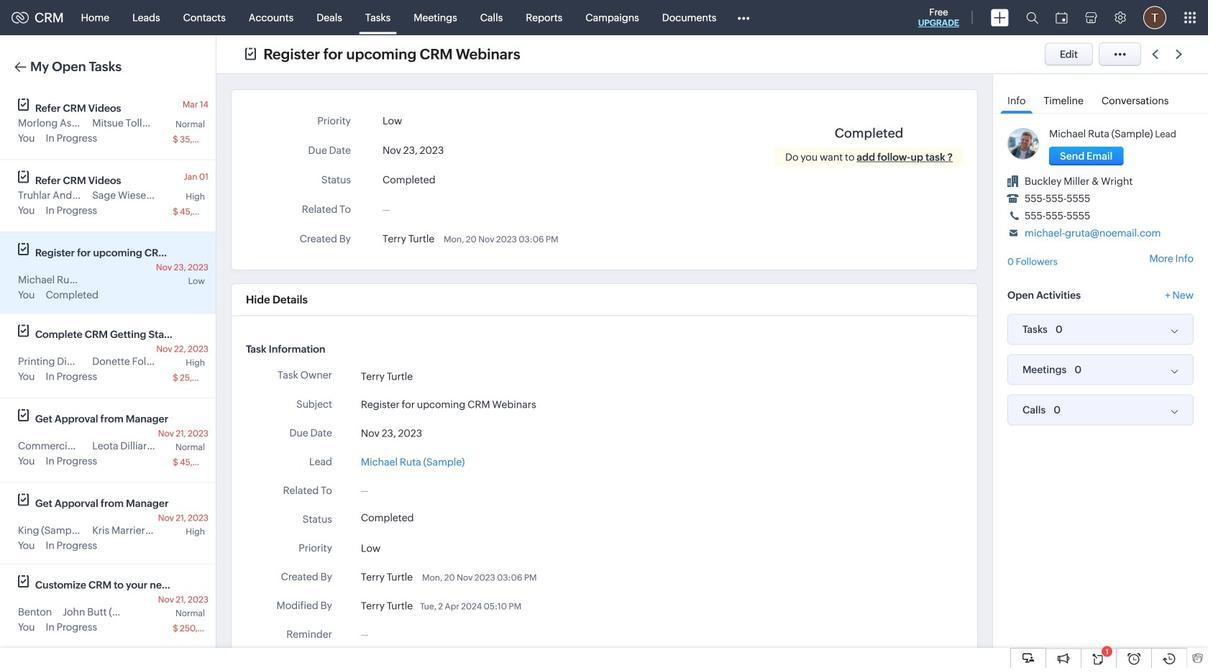 Task type: locate. For each thing, give the bounding box(es) containing it.
logo image
[[12, 12, 29, 23]]

None button
[[1049, 147, 1123, 165]]

profile image
[[1143, 6, 1166, 29]]

calendar image
[[1056, 12, 1068, 23]]

profile element
[[1135, 0, 1175, 35]]



Task type: describe. For each thing, give the bounding box(es) containing it.
next record image
[[1176, 50, 1185, 59]]

create menu image
[[991, 9, 1009, 26]]

create menu element
[[982, 0, 1018, 35]]

Other Modules field
[[728, 6, 759, 29]]

search element
[[1018, 0, 1047, 35]]

previous record image
[[1152, 50, 1158, 59]]

search image
[[1026, 12, 1038, 24]]



Task type: vqa. For each thing, say whether or not it's contained in the screenshot.
SIGNALS Element
no



